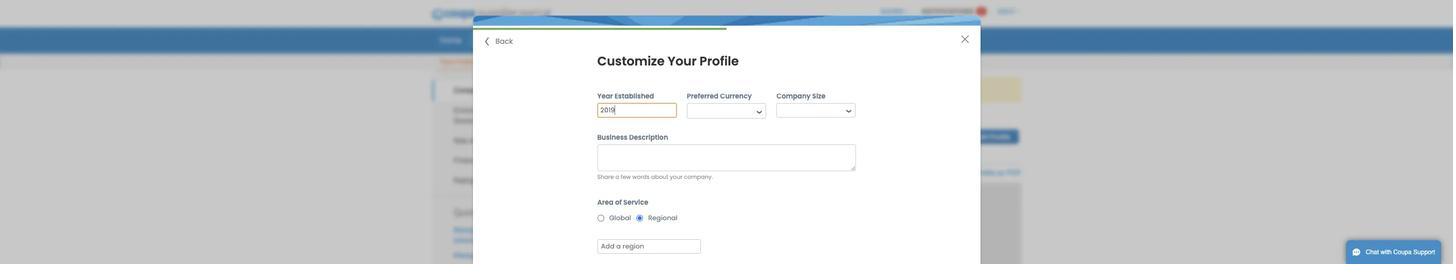 Task type: locate. For each thing, give the bounding box(es) containing it.
company for company size
[[777, 92, 811, 101]]

your inside "dialog"
[[670, 173, 683, 182]]

coupa supplier portal image
[[424, 2, 558, 27]]

profile left progress
[[825, 118, 845, 126]]

manage down the information
[[454, 252, 480, 260]]

preferred currency
[[687, 92, 752, 101]]

0 horizontal spatial &
[[470, 137, 475, 145]]

support
[[1414, 249, 1436, 257]]

profile left as
[[975, 169, 996, 177]]

environmental,
[[454, 107, 502, 115]]

1 manage from the top
[[454, 226, 480, 235]]

manage for manage legal entities
[[454, 252, 480, 260]]

coupa inside the chat with coupa support button
[[1394, 249, 1412, 257]]

your right the about
[[670, 173, 683, 182]]

global
[[609, 213, 631, 223]]

2 horizontal spatial &
[[495, 117, 500, 125]]

0 vertical spatial &
[[495, 117, 500, 125]]

manage
[[454, 226, 480, 235], [454, 252, 480, 260]]

company profile link
[[432, 81, 568, 101]]

your left the profile
[[648, 86, 662, 94]]

background image
[[583, 183, 1022, 265]]

profile link
[[471, 32, 508, 48]]

your
[[668, 53, 697, 70], [440, 58, 453, 66]]

entities
[[499, 252, 522, 260]]

about
[[652, 173, 669, 182]]

& right risk
[[470, 137, 475, 145]]

back button
[[485, 36, 513, 47]]

2 vertical spatial &
[[480, 177, 485, 185]]

complete your profile to get discovered by coupa buyers that are looking for items in your category. alert
[[583, 77, 1022, 103]]

manage inside manage payment information
[[454, 226, 480, 235]]

your
[[648, 86, 662, 94], [889, 86, 903, 94], [670, 173, 683, 182]]

profile preview
[[795, 169, 843, 177]]

1 horizontal spatial &
[[480, 177, 485, 185]]

year established
[[598, 92, 654, 101]]

progress bar
[[473, 28, 727, 30]]

profile down coupa supplier portal image
[[477, 35, 501, 45]]

service
[[624, 198, 649, 208]]

customize your profile dialog
[[473, 16, 981, 265]]

last
[[837, 145, 851, 153]]

company inside customize your profile "dialog"
[[777, 92, 811, 101]]

home
[[440, 35, 462, 45]]

catalogs link
[[714, 32, 758, 48]]

ratings & references link
[[432, 171, 568, 191]]

manage legal entities link
[[454, 252, 522, 260]]

area
[[598, 198, 614, 208]]

by
[[743, 86, 751, 94]]

edit profile link
[[967, 130, 1019, 144]]

with
[[1381, 249, 1392, 257]]

2 horizontal spatial your
[[889, 86, 903, 94]]

your profile
[[440, 58, 474, 66]]

coupa
[[753, 86, 774, 94], [1394, 249, 1412, 257]]

business description
[[598, 133, 668, 143]]

0 vertical spatial coupa
[[753, 86, 774, 94]]

coupa right with
[[1394, 249, 1412, 257]]

coupa right by
[[753, 86, 774, 94]]

2 manage from the top
[[454, 252, 480, 260]]

& for references
[[480, 177, 485, 185]]

profile down catalogs link
[[700, 53, 739, 70]]

your up to
[[668, 53, 697, 70]]

social,
[[504, 107, 526, 115]]

business
[[598, 133, 628, 143]]

edit
[[975, 134, 988, 141]]

& for compliance
[[470, 137, 475, 145]]

performance
[[485, 157, 526, 165]]

0 vertical spatial manage
[[454, 226, 480, 235]]

information
[[454, 237, 490, 245]]

profile inside button
[[975, 169, 996, 177]]

financial performance
[[454, 157, 526, 165]]

manage for manage payment information
[[454, 226, 480, 235]]

size
[[813, 92, 826, 101]]

governance
[[454, 117, 493, 125]]

profile right the edit
[[990, 134, 1011, 141]]

1 vertical spatial coupa
[[1394, 249, 1412, 257]]

currency
[[720, 92, 752, 101]]

environmental, social, governance & diversity link
[[432, 101, 568, 131]]

1 vertical spatial manage
[[454, 252, 480, 260]]

Regional radio
[[637, 212, 643, 225]]

diversity
[[502, 117, 530, 125]]

Add a region text field
[[599, 240, 700, 254]]

1 vertical spatial &
[[470, 137, 475, 145]]

manage payment information
[[454, 226, 510, 245]]

last updated
[[837, 145, 880, 153]]

company
[[454, 87, 487, 95], [777, 92, 811, 101]]

Company Size text field
[[778, 104, 843, 117]]

1 horizontal spatial coupa
[[1394, 249, 1412, 257]]

Business Description text field
[[598, 145, 856, 172]]

year
[[598, 92, 613, 101]]

0 horizontal spatial company
[[454, 87, 487, 95]]

manage up the information
[[454, 226, 480, 235]]

profile progress
[[825, 118, 876, 126]]

& left diversity
[[495, 117, 500, 125]]

& right ratings
[[480, 177, 485, 185]]

1 horizontal spatial your
[[668, 53, 697, 70]]

customize your profile
[[598, 53, 739, 70]]

your down home
[[440, 58, 453, 66]]

1 horizontal spatial your
[[670, 173, 683, 182]]

1 horizontal spatial company
[[777, 92, 811, 101]]

company profile
[[454, 87, 511, 95]]

catalogs
[[720, 35, 751, 45]]

area of service
[[598, 198, 649, 208]]

of
[[615, 198, 622, 208]]

financial
[[454, 157, 483, 165]]

share
[[598, 173, 614, 182]]

edit profile
[[975, 134, 1011, 141]]

0 horizontal spatial coupa
[[753, 86, 774, 94]]

your right in
[[889, 86, 903, 94]]



Task type: describe. For each thing, give the bounding box(es) containing it.
complete
[[615, 86, 646, 94]]

complete your profile to get discovered by coupa buyers that are looking for items in your category.
[[615, 86, 934, 94]]

links
[[479, 206, 500, 219]]

established
[[615, 92, 654, 101]]

regional
[[648, 213, 678, 223]]

back
[[496, 36, 513, 47]]

profile up social,
[[489, 87, 511, 95]]

risk & compliance
[[454, 137, 515, 145]]

orders
[[516, 35, 541, 45]]

coupa inside complete your profile to get discovered by coupa buyers that are looking for items in your category. alert
[[753, 86, 774, 94]]

bjord's excursions
[[636, 126, 754, 142]]

profile left preview
[[795, 169, 816, 177]]

download profile as pdf
[[941, 169, 1022, 177]]

customize
[[598, 53, 665, 70]]

risk & compliance link
[[432, 131, 568, 151]]

looking
[[826, 86, 849, 94]]

profile preview link
[[795, 169, 843, 177]]

are
[[814, 86, 824, 94]]

discovered
[[706, 86, 741, 94]]

quick
[[454, 206, 477, 219]]

risk
[[454, 137, 468, 145]]

bjord's
[[636, 126, 679, 142]]

chat
[[1367, 249, 1380, 257]]

Global radio
[[598, 212, 604, 225]]

company for company profile
[[454, 87, 487, 95]]

ratings
[[454, 177, 478, 185]]

description
[[629, 133, 668, 143]]

pdf
[[1007, 169, 1022, 177]]

words
[[633, 173, 650, 182]]

profile inside "dialog"
[[700, 53, 739, 70]]

in
[[881, 86, 887, 94]]

bjord's excursions image
[[583, 114, 625, 156]]

buyers
[[776, 86, 798, 94]]

get
[[694, 86, 704, 94]]

manage payment information link
[[454, 226, 510, 245]]

compliance
[[477, 137, 515, 145]]

category.
[[905, 86, 934, 94]]

bjord's excursions banner
[[583, 114, 1022, 265]]

home link
[[433, 32, 469, 48]]

your profile link
[[439, 56, 475, 69]]

sheets
[[605, 35, 630, 45]]

excursions
[[683, 126, 754, 142]]

company size
[[777, 92, 826, 101]]

as
[[998, 169, 1005, 177]]

preview
[[818, 169, 843, 177]]

& inside "environmental, social, governance & diversity"
[[495, 117, 500, 125]]

service/time
[[557, 35, 603, 45]]

progress
[[847, 118, 876, 126]]

few
[[621, 173, 631, 182]]

0 horizontal spatial your
[[648, 86, 662, 94]]

preferred
[[687, 92, 719, 101]]

ratings & references
[[454, 177, 524, 185]]

items
[[862, 86, 879, 94]]

manage legal entities
[[454, 252, 522, 260]]

Year Established text field
[[598, 103, 677, 118]]

to
[[686, 86, 692, 94]]

area of service option group
[[592, 198, 861, 225]]

service/time sheets link
[[550, 32, 636, 48]]

download profile as pdf button
[[941, 168, 1022, 178]]

orders link
[[510, 32, 548, 48]]

close image
[[961, 35, 969, 43]]

your inside "dialog"
[[668, 53, 697, 70]]

profile
[[664, 86, 684, 94]]

progress bar inside customize your profile "dialog"
[[473, 28, 727, 30]]

payment
[[482, 226, 510, 235]]

environmental, social, governance & diversity
[[454, 107, 530, 125]]

service/time sheets
[[557, 35, 630, 45]]

legal
[[482, 252, 497, 260]]

that
[[800, 86, 812, 94]]

setup
[[956, 35, 977, 45]]

profile down the home link
[[455, 58, 474, 66]]

updated
[[853, 145, 880, 153]]

company.
[[684, 173, 713, 182]]

quick links
[[454, 206, 500, 219]]

chat with coupa support button
[[1347, 241, 1442, 265]]

financial performance link
[[432, 151, 568, 171]]

download
[[941, 169, 973, 177]]

share a few words about your company.
[[598, 173, 713, 182]]

for
[[851, 86, 860, 94]]

a
[[616, 173, 620, 182]]

chat with coupa support
[[1367, 249, 1436, 257]]

0 horizontal spatial your
[[440, 58, 453, 66]]



Task type: vqa. For each thing, say whether or not it's contained in the screenshot.
Catalogs
yes



